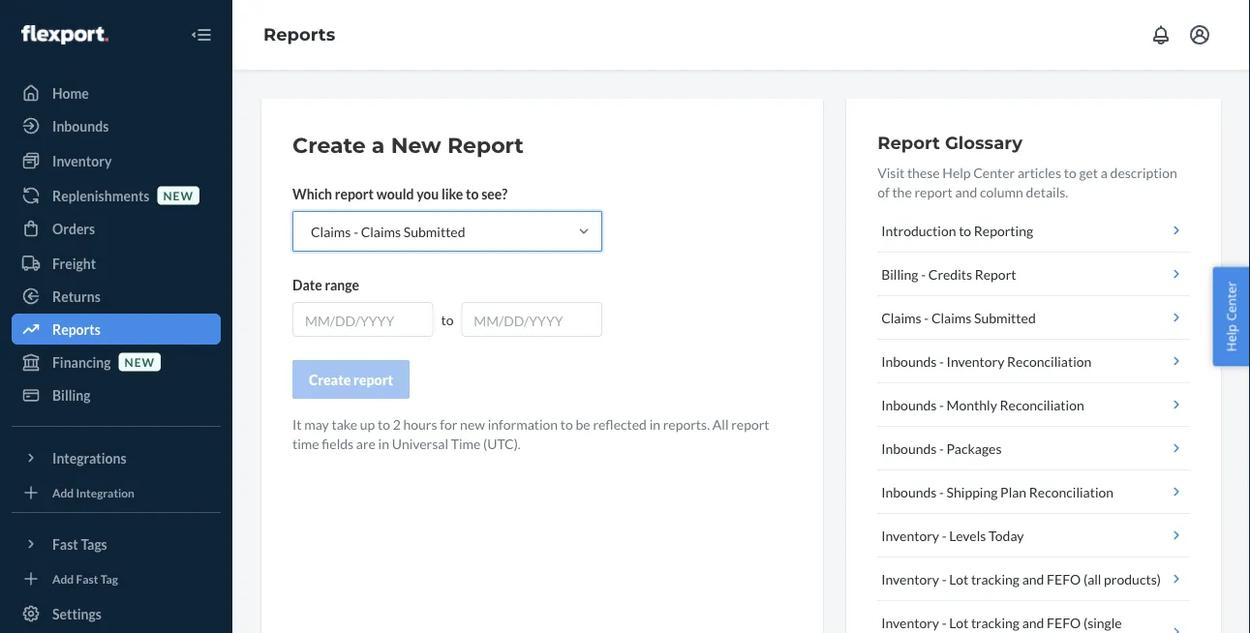 Task type: describe. For each thing, give the bounding box(es) containing it.
plan
[[1001, 484, 1027, 500]]

products)
[[1105, 571, 1162, 588]]

(single
[[1084, 615, 1123, 631]]

inbounds - packages
[[882, 440, 1002, 457]]

0 horizontal spatial a
[[372, 132, 385, 158]]

inbounds - monthly reconciliation button
[[878, 384, 1191, 427]]

create for create report
[[309, 372, 351, 388]]

2
[[393, 416, 401, 433]]

packages
[[947, 440, 1002, 457]]

of
[[878, 184, 890, 200]]

these
[[908, 164, 940, 181]]

billing link
[[12, 380, 221, 411]]

would
[[377, 186, 414, 202]]

billing for billing
[[52, 387, 91, 404]]

inventory - lot tracking and fefo (all products) button
[[878, 558, 1191, 602]]

which
[[293, 186, 332, 202]]

0 horizontal spatial in
[[378, 436, 389, 452]]

inventory - levels today button
[[878, 514, 1191, 558]]

inbounds for inbounds - shipping plan reconciliation
[[882, 484, 937, 500]]

visit these help center articles to get a description of the report and column details.
[[878, 164, 1178, 200]]

credits
[[929, 266, 973, 282]]

center inside button
[[1223, 282, 1241, 321]]

new inside it may take up to 2 hours for new information to be reflected in reports. all report time fields are in universal time (utc).
[[460, 416, 485, 433]]

(all
[[1084, 571, 1102, 588]]

inbounds for inbounds - monthly reconciliation
[[882, 397, 937, 413]]

billing - credits report button
[[878, 253, 1191, 296]]

claims down which at the top left of the page
[[311, 223, 351, 240]]

articles
[[1018, 164, 1062, 181]]

submitted inside claims - claims submitted button
[[975, 310, 1036, 326]]

a inside visit these help center articles to get a description of the report and column details.
[[1101, 164, 1108, 181]]

inbounds for inbounds
[[52, 118, 109, 134]]

tracking for (single
[[972, 615, 1020, 631]]

inventory for inventory - lot tracking and fefo (all products)
[[882, 571, 940, 588]]

inventory link
[[12, 145, 221, 176]]

for
[[440, 416, 458, 433]]

returns link
[[12, 281, 221, 312]]

which report would you like to see?
[[293, 186, 508, 202]]

reports.
[[663, 416, 710, 433]]

description
[[1111, 164, 1178, 181]]

inbounds - monthly reconciliation
[[882, 397, 1085, 413]]

introduction to reporting button
[[878, 209, 1191, 253]]

inbounds link
[[12, 110, 221, 141]]

like
[[442, 186, 463, 202]]

inventory for inventory - lot tracking and fefo (single
[[882, 615, 940, 631]]

home link
[[12, 78, 221, 109]]

inbounds - inventory reconciliation
[[882, 353, 1092, 370]]

all
[[713, 416, 729, 433]]

help center
[[1223, 282, 1241, 352]]

fast tags
[[52, 536, 107, 553]]

orders
[[52, 220, 95, 237]]

monthly
[[947, 397, 998, 413]]

visit
[[878, 164, 905, 181]]

date
[[293, 277, 322, 293]]

shipping
[[947, 484, 998, 500]]

add integration
[[52, 486, 135, 500]]

close navigation image
[[190, 23, 213, 47]]

integrations
[[52, 450, 127, 467]]

inbounds - packages button
[[878, 427, 1191, 471]]

inventory - lot tracking and fefo (single button
[[878, 602, 1191, 634]]

- for inbounds - inventory reconciliation button
[[940, 353, 945, 370]]

fefo for (all
[[1047, 571, 1082, 588]]

introduction to reporting
[[882, 222, 1034, 239]]

- for 'inventory - lot tracking and fefo (single' button
[[942, 615, 947, 631]]

integration
[[76, 486, 135, 500]]

time
[[293, 436, 319, 452]]

hours
[[404, 416, 438, 433]]

inventory - levels today
[[882, 528, 1025, 544]]

claims - claims submitted inside button
[[882, 310, 1036, 326]]

add for add integration
[[52, 486, 74, 500]]

fields
[[322, 436, 354, 452]]

tags
[[81, 536, 107, 553]]

report inside it may take up to 2 hours for new information to be reflected in reports. all report time fields are in universal time (utc).
[[732, 416, 770, 433]]

and inside visit these help center articles to get a description of the report and column details.
[[956, 184, 978, 200]]

report inside visit these help center articles to get a description of the report and column details.
[[915, 184, 953, 200]]

1 horizontal spatial reports link
[[264, 24, 335, 45]]

help inside help center button
[[1223, 325, 1241, 352]]

fefo for (single
[[1047, 615, 1082, 631]]

integrations button
[[12, 443, 221, 474]]

and for inventory - lot tracking and fefo (all products)
[[1023, 571, 1045, 588]]

claims - claims submitted button
[[878, 296, 1191, 340]]

- for claims - claims submitted button
[[925, 310, 929, 326]]

levels
[[950, 528, 987, 544]]

orders link
[[12, 213, 221, 244]]

- for billing - credits report button
[[922, 266, 926, 282]]

- for 'inventory - levels today' button
[[942, 528, 947, 544]]

- for inbounds - shipping plan reconciliation button
[[940, 484, 945, 500]]

settings link
[[12, 599, 221, 630]]

to inside "button"
[[959, 222, 972, 239]]

details.
[[1027, 184, 1069, 200]]

reporting
[[975, 222, 1034, 239]]

add fast tag link
[[12, 568, 221, 591]]

introduction
[[882, 222, 957, 239]]

range
[[325, 277, 359, 293]]

you
[[417, 186, 439, 202]]

report left would at the top of page
[[335, 186, 374, 202]]

report for billing - credits report
[[975, 266, 1017, 282]]

time
[[451, 436, 481, 452]]

are
[[356, 436, 376, 452]]

returns
[[52, 288, 101, 305]]

claims down credits
[[932, 310, 972, 326]]

new
[[391, 132, 442, 158]]

financing
[[52, 354, 111, 371]]

get
[[1080, 164, 1099, 181]]

0 horizontal spatial reports
[[52, 321, 101, 338]]

add for add fast tag
[[52, 572, 74, 586]]

reconciliation for inbounds - monthly reconciliation
[[1000, 397, 1085, 413]]



Task type: vqa. For each thing, say whether or not it's contained in the screenshot.
That
no



Task type: locate. For each thing, give the bounding box(es) containing it.
reconciliation down inbounds - packages button
[[1030, 484, 1114, 500]]

and up 'inventory - lot tracking and fefo (single' button
[[1023, 571, 1045, 588]]

inbounds left packages
[[882, 440, 937, 457]]

be
[[576, 416, 591, 433]]

2 tracking from the top
[[972, 615, 1020, 631]]

inbounds - inventory reconciliation button
[[878, 340, 1191, 384]]

reconciliation inside inbounds - inventory reconciliation button
[[1008, 353, 1092, 370]]

1 horizontal spatial mm/dd/yyyy
[[474, 312, 563, 329]]

inbounds - shipping plan reconciliation
[[882, 484, 1114, 500]]

add fast tag
[[52, 572, 118, 586]]

fast
[[52, 536, 78, 553], [76, 572, 98, 586]]

0 vertical spatial claims - claims submitted
[[311, 223, 466, 240]]

0 vertical spatial center
[[974, 164, 1016, 181]]

1 mm/dd/yyyy from the left
[[305, 312, 395, 329]]

new for replenishments
[[163, 188, 194, 202]]

0 horizontal spatial submitted
[[404, 223, 466, 240]]

1 lot from the top
[[950, 571, 969, 588]]

0 vertical spatial billing
[[882, 266, 919, 282]]

2 vertical spatial reconciliation
[[1030, 484, 1114, 500]]

reconciliation
[[1008, 353, 1092, 370], [1000, 397, 1085, 413], [1030, 484, 1114, 500]]

open account menu image
[[1189, 23, 1212, 47]]

1 horizontal spatial center
[[1223, 282, 1241, 321]]

0 vertical spatial new
[[163, 188, 194, 202]]

0 horizontal spatial center
[[974, 164, 1016, 181]]

2 fefo from the top
[[1047, 615, 1082, 631]]

fefo left (all
[[1047, 571, 1082, 588]]

2 horizontal spatial new
[[460, 416, 485, 433]]

new for financing
[[125, 355, 155, 369]]

0 vertical spatial fefo
[[1047, 571, 1082, 588]]

create a new report
[[293, 132, 524, 158]]

column
[[980, 184, 1024, 200]]

and
[[956, 184, 978, 200], [1023, 571, 1045, 588], [1023, 615, 1045, 631]]

fefo left (single
[[1047, 615, 1082, 631]]

1 vertical spatial fefo
[[1047, 615, 1082, 631]]

2 vertical spatial new
[[460, 416, 485, 433]]

1 vertical spatial add
[[52, 572, 74, 586]]

billing down financing
[[52, 387, 91, 404]]

0 horizontal spatial reports link
[[12, 314, 221, 345]]

report inside button
[[975, 266, 1017, 282]]

0 vertical spatial reports
[[264, 24, 335, 45]]

create inside 'button'
[[309, 372, 351, 388]]

1 vertical spatial new
[[125, 355, 155, 369]]

1 vertical spatial submitted
[[975, 310, 1036, 326]]

1 horizontal spatial report
[[878, 132, 941, 153]]

a left the new
[[372, 132, 385, 158]]

center inside visit these help center articles to get a description of the report and column details.
[[974, 164, 1016, 181]]

flexport logo image
[[21, 25, 108, 45]]

(utc).
[[484, 436, 521, 452]]

up
[[360, 416, 375, 433]]

tracking down inventory - lot tracking and fefo (all products)
[[972, 615, 1020, 631]]

take
[[332, 416, 358, 433]]

billing inside billing - credits report button
[[882, 266, 919, 282]]

add left the integration
[[52, 486, 74, 500]]

and left column
[[956, 184, 978, 200]]

fefo
[[1047, 571, 1082, 588], [1047, 615, 1082, 631]]

mm/dd/yyyy
[[305, 312, 395, 329], [474, 312, 563, 329]]

1 vertical spatial claims - claims submitted
[[882, 310, 1036, 326]]

tracking inside inventory - lot tracking and fefo (single
[[972, 615, 1020, 631]]

help center button
[[1213, 267, 1251, 367]]

2 mm/dd/yyyy from the left
[[474, 312, 563, 329]]

tracking
[[972, 571, 1020, 588], [972, 615, 1020, 631]]

create report
[[309, 372, 393, 388]]

submitted up inbounds - inventory reconciliation
[[975, 310, 1036, 326]]

claims down would at the top of page
[[361, 223, 401, 240]]

1 horizontal spatial claims - claims submitted
[[882, 310, 1036, 326]]

1 horizontal spatial reports
[[264, 24, 335, 45]]

1 add from the top
[[52, 486, 74, 500]]

billing down introduction
[[882, 266, 919, 282]]

1 vertical spatial create
[[309, 372, 351, 388]]

freight link
[[12, 248, 221, 279]]

- for inbounds - packages button
[[940, 440, 945, 457]]

inventory - lot tracking and fefo (single
[[882, 615, 1123, 634]]

1 fefo from the top
[[1047, 571, 1082, 588]]

reconciliation inside inbounds - monthly reconciliation button
[[1000, 397, 1085, 413]]

0 horizontal spatial mm/dd/yyyy
[[305, 312, 395, 329]]

fast left tags
[[52, 536, 78, 553]]

lot down inventory - lot tracking and fefo (all products)
[[950, 615, 969, 631]]

fast left tag
[[76, 572, 98, 586]]

reconciliation down claims - claims submitted button
[[1008, 353, 1092, 370]]

reports
[[264, 24, 335, 45], [52, 321, 101, 338]]

see?
[[482, 186, 508, 202]]

billing inside billing link
[[52, 387, 91, 404]]

may
[[304, 416, 329, 433]]

2 lot from the top
[[950, 615, 969, 631]]

1 vertical spatial billing
[[52, 387, 91, 404]]

0 vertical spatial fast
[[52, 536, 78, 553]]

lot inside inventory - lot tracking and fefo (single
[[950, 615, 969, 631]]

inbounds
[[52, 118, 109, 134], [882, 353, 937, 370], [882, 397, 937, 413], [882, 440, 937, 457], [882, 484, 937, 500]]

1 horizontal spatial help
[[1223, 325, 1241, 352]]

claims - claims submitted down would at the top of page
[[311, 223, 466, 240]]

create up which at the top left of the page
[[293, 132, 366, 158]]

report down reporting
[[975, 266, 1017, 282]]

help inside visit these help center articles to get a description of the report and column details.
[[943, 164, 971, 181]]

add integration link
[[12, 482, 221, 505]]

1 horizontal spatial billing
[[882, 266, 919, 282]]

- inside inventory - lot tracking and fefo (single
[[942, 615, 947, 631]]

1 vertical spatial fast
[[76, 572, 98, 586]]

report for create a new report
[[448, 132, 524, 158]]

1 vertical spatial center
[[1223, 282, 1241, 321]]

a
[[372, 132, 385, 158], [1101, 164, 1108, 181]]

open notifications image
[[1150, 23, 1173, 47]]

glossary
[[946, 132, 1023, 153]]

1 horizontal spatial submitted
[[975, 310, 1036, 326]]

inbounds - shipping plan reconciliation button
[[878, 471, 1191, 514]]

reports link
[[264, 24, 335, 45], [12, 314, 221, 345]]

1 horizontal spatial in
[[650, 416, 661, 433]]

0 vertical spatial and
[[956, 184, 978, 200]]

reconciliation down inbounds - inventory reconciliation button
[[1000, 397, 1085, 413]]

fast inside add fast tag link
[[76, 572, 98, 586]]

tracking for (all
[[972, 571, 1020, 588]]

0 horizontal spatial claims - claims submitted
[[311, 223, 466, 240]]

universal
[[392, 436, 449, 452]]

inventory
[[52, 153, 112, 169], [947, 353, 1005, 370], [882, 528, 940, 544], [882, 571, 940, 588], [882, 615, 940, 631]]

1 vertical spatial help
[[1223, 325, 1241, 352]]

lot for inventory - lot tracking and fefo (all products)
[[950, 571, 969, 588]]

in left reports.
[[650, 416, 661, 433]]

0 horizontal spatial new
[[125, 355, 155, 369]]

inventory inside inventory - lot tracking and fefo (single
[[882, 615, 940, 631]]

replenishments
[[52, 187, 150, 204]]

0 vertical spatial tracking
[[972, 571, 1020, 588]]

claims down billing - credits report
[[882, 310, 922, 326]]

date range
[[293, 277, 359, 293]]

0 vertical spatial reports link
[[264, 24, 335, 45]]

report down 'these'
[[915, 184, 953, 200]]

report inside 'button'
[[354, 372, 393, 388]]

inventory - lot tracking and fefo (all products)
[[882, 571, 1162, 588]]

2 add from the top
[[52, 572, 74, 586]]

1 vertical spatial and
[[1023, 571, 1045, 588]]

inbounds for inbounds - inventory reconciliation
[[882, 353, 937, 370]]

billing for billing - credits report
[[882, 266, 919, 282]]

- for inbounds - monthly reconciliation button
[[940, 397, 945, 413]]

inbounds up inbounds - packages
[[882, 397, 937, 413]]

1 vertical spatial reconciliation
[[1000, 397, 1085, 413]]

and down inventory - lot tracking and fefo (all products) button
[[1023, 615, 1045, 631]]

a right get
[[1101, 164, 1108, 181]]

0 horizontal spatial billing
[[52, 387, 91, 404]]

home
[[52, 85, 89, 101]]

to inside visit these help center articles to get a description of the report and column details.
[[1064, 164, 1077, 181]]

1 vertical spatial lot
[[950, 615, 969, 631]]

new up time
[[460, 416, 485, 433]]

fast inside fast tags dropdown button
[[52, 536, 78, 553]]

and inside inventory - lot tracking and fefo (single
[[1023, 615, 1045, 631]]

new up billing link
[[125, 355, 155, 369]]

it
[[293, 416, 302, 433]]

1 vertical spatial reports
[[52, 321, 101, 338]]

create up "may" at bottom left
[[309, 372, 351, 388]]

reflected
[[593, 416, 647, 433]]

2 vertical spatial and
[[1023, 615, 1045, 631]]

report up see? at top
[[448, 132, 524, 158]]

and for inventory - lot tracking and fefo (single
[[1023, 615, 1045, 631]]

report glossary
[[878, 132, 1023, 153]]

- for inventory - lot tracking and fefo (all products) button
[[942, 571, 947, 588]]

add up settings
[[52, 572, 74, 586]]

1 tracking from the top
[[972, 571, 1020, 588]]

in
[[650, 416, 661, 433], [378, 436, 389, 452]]

fast tags button
[[12, 529, 221, 560]]

1 horizontal spatial a
[[1101, 164, 1108, 181]]

0 vertical spatial reconciliation
[[1008, 353, 1092, 370]]

1 vertical spatial in
[[378, 436, 389, 452]]

reconciliation for inbounds - inventory reconciliation
[[1008, 353, 1092, 370]]

inventory for inventory
[[52, 153, 112, 169]]

inbounds up inbounds - monthly reconciliation
[[882, 353, 937, 370]]

report right all
[[732, 416, 770, 433]]

0 vertical spatial a
[[372, 132, 385, 158]]

inventory for inventory - levels today
[[882, 528, 940, 544]]

0 vertical spatial submitted
[[404, 223, 466, 240]]

information
[[488, 416, 558, 433]]

1 vertical spatial a
[[1101, 164, 1108, 181]]

report up 'these'
[[878, 132, 941, 153]]

the
[[893, 184, 912, 200]]

new up orders link
[[163, 188, 194, 202]]

0 vertical spatial lot
[[950, 571, 969, 588]]

create for create a new report
[[293, 132, 366, 158]]

0 vertical spatial create
[[293, 132, 366, 158]]

claims - claims submitted
[[311, 223, 466, 240], [882, 310, 1036, 326]]

0 vertical spatial help
[[943, 164, 971, 181]]

2 horizontal spatial report
[[975, 266, 1017, 282]]

1 vertical spatial tracking
[[972, 615, 1020, 631]]

-
[[354, 223, 358, 240], [922, 266, 926, 282], [925, 310, 929, 326], [940, 353, 945, 370], [940, 397, 945, 413], [940, 440, 945, 457], [940, 484, 945, 500], [942, 528, 947, 544], [942, 571, 947, 588], [942, 615, 947, 631]]

1 vertical spatial reports link
[[12, 314, 221, 345]]

lot for inventory - lot tracking and fefo (single
[[950, 615, 969, 631]]

tag
[[101, 572, 118, 586]]

fefo inside inventory - lot tracking and fefo (single
[[1047, 615, 1082, 631]]

help
[[943, 164, 971, 181], [1223, 325, 1241, 352]]

settings
[[52, 606, 102, 623]]

inbounds down the home
[[52, 118, 109, 134]]

billing - credits report
[[882, 266, 1017, 282]]

inbounds down inbounds - packages
[[882, 484, 937, 500]]

lot down the inventory - levels today
[[950, 571, 969, 588]]

today
[[989, 528, 1025, 544]]

0 vertical spatial add
[[52, 486, 74, 500]]

1 horizontal spatial new
[[163, 188, 194, 202]]

tracking down "today"
[[972, 571, 1020, 588]]

0 horizontal spatial report
[[448, 132, 524, 158]]

reconciliation inside inbounds - shipping plan reconciliation button
[[1030, 484, 1114, 500]]

submitted down you
[[404, 223, 466, 240]]

in right are
[[378, 436, 389, 452]]

report up up
[[354, 372, 393, 388]]

report
[[878, 132, 941, 153], [448, 132, 524, 158], [975, 266, 1017, 282]]

claims - claims submitted down credits
[[882, 310, 1036, 326]]

0 vertical spatial in
[[650, 416, 661, 433]]

0 horizontal spatial help
[[943, 164, 971, 181]]

inbounds for inbounds - packages
[[882, 440, 937, 457]]

freight
[[52, 255, 96, 272]]

create report button
[[293, 360, 410, 399]]



